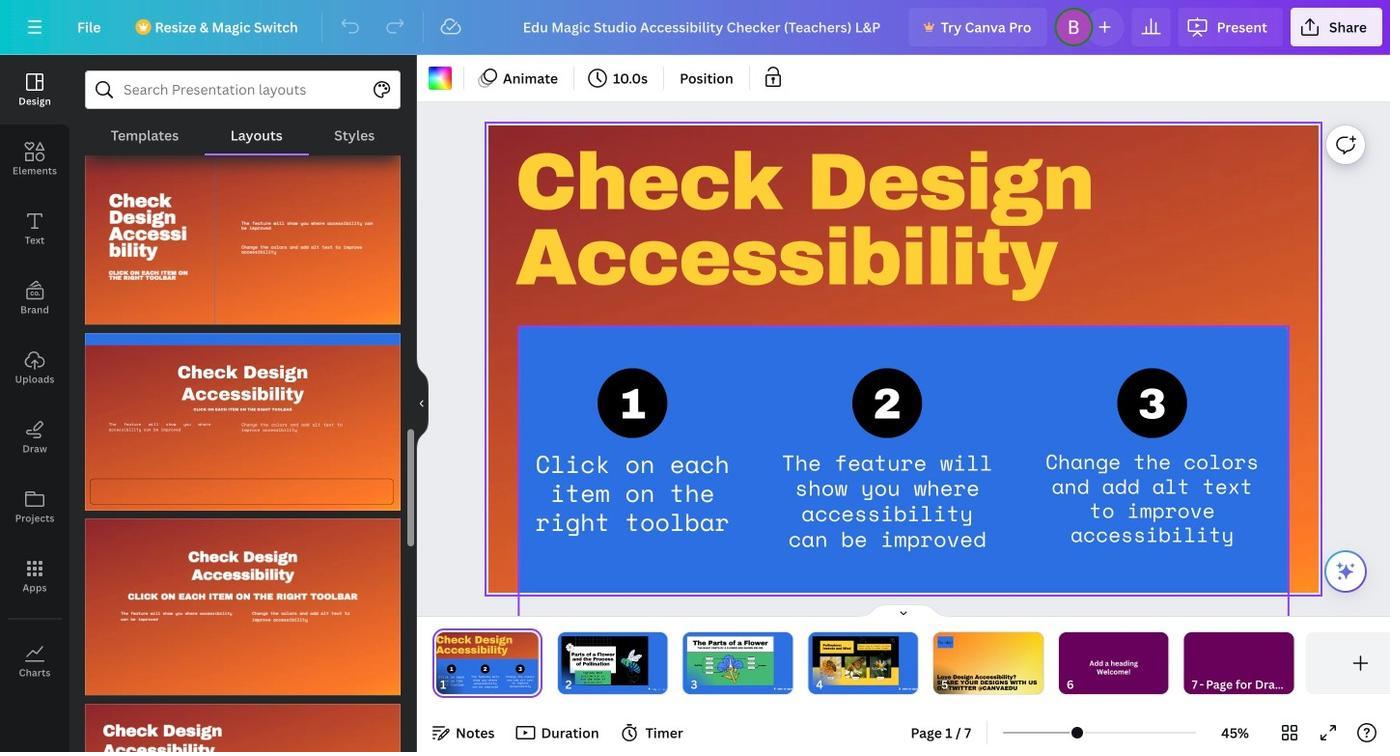 Task type: vqa. For each thing, say whether or not it's contained in the screenshot.
Billing
no



Task type: describe. For each thing, give the bounding box(es) containing it.
canva assistant image
[[1335, 560, 1358, 583]]

hide image
[[416, 357, 429, 450]]

page 1 image
[[433, 632, 542, 694]]

no colour image
[[429, 67, 452, 90]]

hide pages image
[[857, 604, 950, 619]]



Task type: locate. For each thing, give the bounding box(es) containing it.
Design title text field
[[508, 8, 902, 46]]

side panel tab list
[[0, 55, 70, 696]]

Zoom button
[[1204, 717, 1267, 748]]

main menu bar
[[0, 0, 1391, 55]]

Page title text field
[[455, 675, 462, 694]]

Search Presentation layouts search field
[[124, 71, 362, 108]]



